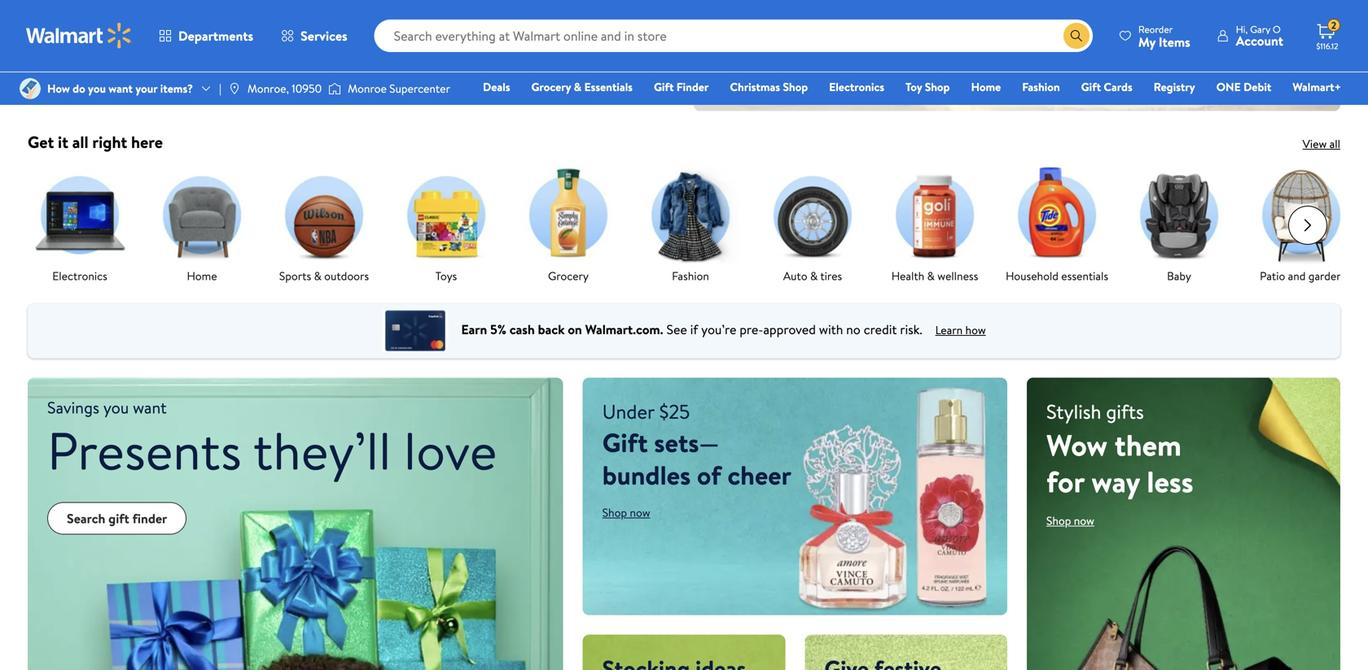 Task type: locate. For each thing, give the bounding box(es) containing it.
shop now link
[[602, 505, 650, 521], [1046, 513, 1094, 529]]

0 horizontal spatial add to cart image
[[253, 54, 273, 73]]

and right patio
[[1288, 268, 1306, 284]]

2 cookie from the left
[[505, 26, 545, 44]]

no
[[846, 321, 861, 339]]

1 add button from the left
[[31, 51, 90, 77]]

monroe supercenter
[[348, 81, 450, 96]]

gift left finder
[[654, 79, 674, 95]]

hi, gary o account
[[1236, 22, 1283, 50]]

account
[[1236, 32, 1283, 50]]

for left kids
[[153, 26, 169, 44]]

1 vertical spatial for
[[1046, 462, 1084, 502]]

2 horizontal spatial add button
[[462, 51, 521, 77]]

add to cart image
[[253, 54, 273, 73], [468, 54, 488, 73]]

1 vertical spatial electronics
[[52, 268, 107, 284]]

patio and garden link
[[1252, 166, 1350, 284]]

items
[[1159, 33, 1190, 51]]

0 horizontal spatial add
[[57, 55, 77, 71]]

2 right family,
[[73, 44, 80, 62]]

1 cookie from the left
[[382, 26, 421, 44]]

toys link
[[397, 166, 495, 284]]

2 product group from the left
[[246, 0, 439, 77]]

0 horizontal spatial fashion
[[672, 268, 709, 284]]

1 horizontal spatial add to cart image
[[468, 54, 488, 73]]

1 vertical spatial 2
[[73, 44, 80, 62]]

0 horizontal spatial gift
[[602, 425, 648, 461]]

gift
[[108, 510, 129, 528]]

1 horizontal spatial fashion link
[[1015, 78, 1067, 96]]

3 add from the left
[[488, 55, 508, 71]]

all right it
[[72, 130, 88, 153]]

0 horizontal spatial cookie
[[382, 26, 421, 44]]

shop now link down way
[[1046, 513, 1094, 529]]

walmart+
[[1293, 79, 1341, 95]]

0 horizontal spatial for
[[153, 26, 169, 44]]

1 horizontal spatial home
[[971, 79, 1001, 95]]

shop now link for bundles
[[602, 505, 650, 521]]

0 horizontal spatial home
[[187, 268, 217, 284]]

monroe
[[348, 81, 387, 96]]

$116.12
[[1316, 41, 1338, 52]]

deals link
[[476, 78, 517, 96]]

on
[[568, 321, 582, 339]]

gift for gift sets— bundles of cheer
[[602, 425, 648, 461]]

grocery for grocery & essentials
[[531, 79, 571, 95]]

and
[[199, 26, 219, 44], [1288, 268, 1306, 284]]

capital one  earn 5% cash back on walmart.com. see if you're pre-approved with no credit risk. learn how element
[[935, 322, 986, 339]]

1 horizontal spatial electronics
[[829, 79, 884, 95]]

0 vertical spatial 2
[[1331, 18, 1336, 32]]

health & wellness
[[891, 268, 978, 284]]

one
[[1216, 79, 1241, 95]]

grocery down mix,
[[531, 79, 571, 95]]

2 horizontal spatial gift
[[1081, 79, 1101, 95]]

toy
[[906, 79, 922, 95]]

reorder my items
[[1138, 22, 1190, 51]]

gift finder link
[[646, 78, 716, 96]]

if
[[690, 321, 698, 339]]

0 horizontal spatial 2
[[73, 44, 80, 62]]

add button up monroe,
[[246, 51, 306, 77]]

0 vertical spatial and
[[199, 26, 219, 44]]

shop now down 'bundles'
[[602, 505, 650, 521]]

2 up $116.12
[[1331, 18, 1336, 32]]

1 horizontal spatial add button
[[246, 51, 306, 77]]

2 add to cart image from the left
[[468, 54, 488, 73]]

cookie right the ornament
[[382, 26, 421, 44]]

party
[[83, 26, 113, 44]]

now down way
[[1074, 513, 1094, 529]]

 image left the how
[[20, 78, 41, 99]]

shop now link down 'bundles'
[[602, 505, 650, 521]]

outdoors
[[324, 268, 369, 284]]

add to cart image down crinkle
[[468, 54, 488, 73]]

1 horizontal spatial gift
[[654, 79, 674, 95]]

want
[[109, 81, 133, 96]]

0 horizontal spatial shop now
[[602, 505, 650, 521]]

now
[[630, 505, 650, 521], [1074, 513, 1094, 529]]

all right 'view'
[[1329, 136, 1340, 152]]

and right kids
[[199, 26, 219, 44]]

grocery up "on"
[[548, 268, 589, 284]]

less
[[1147, 462, 1193, 502]]

tires
[[820, 268, 842, 284]]

one debit link
[[1209, 78, 1279, 96]]

earn
[[461, 321, 487, 339]]

you
[[88, 81, 106, 96]]

fashion link
[[1015, 78, 1067, 96], [642, 166, 739, 284]]

1 horizontal spatial shop now link
[[1046, 513, 1094, 529]]

add up deals "link"
[[488, 55, 508, 71]]

& left essentials
[[574, 79, 581, 95]]

grocery for grocery
[[548, 268, 589, 284]]

2 add button from the left
[[246, 51, 306, 77]]

1 vertical spatial electronics link
[[31, 166, 129, 284]]

add to cart image
[[37, 54, 57, 73]]

5%
[[490, 321, 506, 339]]

0 vertical spatial for
[[153, 26, 169, 44]]

0 horizontal spatial electronics link
[[31, 166, 129, 284]]

add
[[57, 55, 77, 71], [273, 55, 293, 71], [488, 55, 508, 71]]

& right health on the top of page
[[927, 268, 935, 284]]

 image
[[20, 78, 41, 99], [228, 82, 241, 95]]

it
[[58, 130, 68, 153]]

next slide for departmentsgrid list image
[[1288, 206, 1327, 245]]

toy shop link
[[898, 78, 957, 96]]

now down 'bundles'
[[630, 505, 650, 521]]

1 vertical spatial fashion
[[672, 268, 709, 284]]

gingerbread
[[246, 26, 317, 44]]

3 add button from the left
[[462, 51, 521, 77]]

for inside the #upsidedownchallege game, hilarious party game for kids and family, 2  players".
[[153, 26, 169, 44]]

1 horizontal spatial product group
[[246, 0, 439, 77]]

 image for how do you want your items?
[[20, 78, 41, 99]]

gift left sets—
[[602, 425, 648, 461]]

and inside the #upsidedownchallege game, hilarious party game for kids and family, 2  players".
[[199, 26, 219, 44]]

how
[[47, 81, 70, 96]]

1 horizontal spatial fashion
[[1022, 79, 1060, 95]]

add for family,
[[57, 55, 77, 71]]

cookie
[[382, 26, 421, 44], [505, 26, 545, 44]]

2 horizontal spatial product group
[[462, 0, 655, 77]]

electronics
[[829, 79, 884, 95], [52, 268, 107, 284]]

sports & outdoors link
[[275, 166, 373, 284]]

1 vertical spatial home link
[[153, 166, 251, 284]]

0 vertical spatial electronics link
[[822, 78, 892, 96]]

1 horizontal spatial shop now
[[1046, 513, 1094, 529]]

home link
[[964, 78, 1008, 96], [153, 166, 251, 284]]

all
[[72, 130, 88, 153], [1329, 136, 1340, 152]]

17.6
[[268, 44, 287, 62]]

&
[[574, 79, 581, 95], [314, 268, 321, 284], [810, 268, 818, 284], [927, 268, 935, 284]]

1 horizontal spatial for
[[1046, 462, 1084, 502]]

 image right |
[[228, 82, 241, 95]]

1 horizontal spatial add
[[273, 55, 293, 71]]

gift inside gift sets— bundles of cheer
[[602, 425, 648, 461]]

auto & tires link
[[764, 166, 862, 284]]

0 horizontal spatial now
[[630, 505, 650, 521]]

love
[[404, 414, 497, 487]]

add button for count
[[246, 51, 306, 77]]

fashion up earn 5% cash back on walmart.com. see if you're pre-approved with no credit risk.
[[672, 268, 709, 284]]

o
[[1273, 22, 1281, 36]]

gift for gift cards
[[1081, 79, 1101, 95]]

gift left cards
[[1081, 79, 1101, 95]]

0 horizontal spatial home link
[[153, 166, 251, 284]]

0 vertical spatial grocery
[[531, 79, 571, 95]]

1 horizontal spatial now
[[1074, 513, 1094, 529]]

registry
[[1154, 79, 1195, 95]]

cookie left mix,
[[505, 26, 545, 44]]

add to cart image up monroe,
[[253, 54, 273, 73]]

add button up deals "link"
[[462, 51, 521, 77]]

gift sets— bundles of cheer
[[602, 425, 791, 494]]

gift for gift finder
[[654, 79, 674, 95]]

0 horizontal spatial product group
[[31, 0, 224, 77]]

1 vertical spatial grocery
[[548, 268, 589, 284]]

product group
[[31, 0, 224, 77], [246, 0, 439, 77], [462, 0, 655, 77]]

debit
[[1244, 79, 1271, 95]]

gift
[[654, 79, 674, 95], [1081, 79, 1101, 95], [602, 425, 648, 461]]

0 vertical spatial fashion link
[[1015, 78, 1067, 96]]

0 horizontal spatial  image
[[20, 78, 41, 99]]

1 product group from the left
[[31, 0, 224, 77]]

1 add to cart image from the left
[[253, 54, 273, 73]]

1 vertical spatial and
[[1288, 268, 1306, 284]]

1 horizontal spatial cookie
[[505, 26, 545, 44]]

oz
[[598, 26, 611, 44]]

fashion left gift cards
[[1022, 79, 1060, 95]]

0 vertical spatial home link
[[964, 78, 1008, 96]]

& for outdoors
[[314, 268, 321, 284]]

2 inside the #upsidedownchallege game, hilarious party game for kids and family, 2  players".
[[73, 44, 80, 62]]

1 add from the left
[[57, 55, 77, 71]]

& right sports
[[314, 268, 321, 284]]

1 horizontal spatial all
[[1329, 136, 1340, 152]]

add up monroe, 10950
[[273, 55, 293, 71]]

add button for family,
[[31, 51, 90, 77]]

view
[[1303, 136, 1327, 152]]

search
[[67, 510, 105, 528]]

shop now down way
[[1046, 513, 1094, 529]]

2 horizontal spatial add
[[488, 55, 508, 71]]

0 horizontal spatial add button
[[31, 51, 90, 77]]

add button up the how
[[31, 51, 90, 77]]

how
[[965, 322, 986, 338]]

services button
[[267, 16, 361, 55]]

& left tires
[[810, 268, 818, 284]]

0 vertical spatial home
[[971, 79, 1001, 95]]

electronics link
[[822, 78, 892, 96], [31, 166, 129, 284]]

cards
[[1104, 79, 1132, 95]]

crinkle
[[462, 26, 502, 44]]

1 vertical spatial home
[[187, 268, 217, 284]]

home
[[971, 79, 1001, 95], [187, 268, 217, 284]]

0 horizontal spatial shop now link
[[602, 505, 650, 521]]

1 horizontal spatial  image
[[228, 82, 241, 95]]

deals
[[483, 79, 510, 95]]

essentials
[[584, 79, 633, 95]]

shop now link for for
[[1046, 513, 1094, 529]]

2 add from the left
[[273, 55, 293, 71]]

 image
[[328, 81, 341, 97]]

search gift finder
[[67, 510, 167, 528]]

add up the how
[[57, 55, 77, 71]]

0 horizontal spatial fashion link
[[642, 166, 739, 284]]

add to cart image for freshness guaranteed gingerbread ornament cookie kit, 17.6 oz, 16 count
[[253, 54, 273, 73]]

for left way
[[1046, 462, 1084, 502]]

patio and garden
[[1260, 268, 1343, 284]]

0 horizontal spatial and
[[199, 26, 219, 44]]

3 product group from the left
[[462, 0, 655, 77]]



Task type: describe. For each thing, give the bounding box(es) containing it.
credit
[[864, 321, 897, 339]]

0 vertical spatial fashion
[[1022, 79, 1060, 95]]

|
[[219, 81, 221, 96]]

monroe,
[[247, 81, 289, 96]]

registry link
[[1146, 78, 1202, 96]]

cash
[[510, 321, 535, 339]]

great
[[462, 8, 494, 26]]

& for wellness
[[927, 268, 935, 284]]

risk.
[[900, 321, 922, 339]]

kit,
[[246, 44, 265, 62]]

gift cards
[[1081, 79, 1132, 95]]

1 horizontal spatial electronics link
[[822, 78, 892, 96]]

the
[[31, 8, 51, 26]]

sets—
[[654, 425, 719, 461]]

product group containing great value holiday chocolate crinkle cookie mix, 15.7 oz
[[462, 0, 655, 77]]

freshness
[[246, 8, 302, 26]]

departments button
[[145, 16, 267, 55]]

view all link
[[1303, 136, 1340, 152]]

earn 5% cash back on walmart.com. see if you're pre-approved with no credit risk.
[[461, 321, 922, 339]]

finder
[[132, 510, 167, 528]]

learn how
[[935, 322, 986, 338]]

shop now for bundles
[[602, 505, 650, 521]]

christmas shop link
[[723, 78, 815, 96]]

15.7
[[575, 26, 595, 44]]

search icon image
[[1070, 29, 1083, 42]]

0 horizontal spatial all
[[72, 130, 88, 153]]

shop down wow
[[1046, 513, 1071, 529]]

health & wellness link
[[886, 166, 984, 284]]

ornament
[[320, 26, 378, 44]]

do
[[73, 81, 85, 96]]

16
[[309, 44, 321, 62]]

shop now for for
[[1046, 513, 1094, 529]]

monroe, 10950
[[247, 81, 322, 96]]

right
[[92, 130, 127, 153]]

cheer
[[728, 457, 791, 494]]

players".
[[83, 44, 129, 62]]

shop right toy
[[925, 79, 950, 95]]

Walmart Site-Wide search field
[[374, 20, 1093, 52]]

oz,
[[291, 44, 306, 62]]

10950
[[292, 81, 322, 96]]

garden
[[1308, 268, 1343, 284]]

value
[[497, 8, 528, 26]]

presents
[[47, 414, 242, 487]]

hilarious
[[31, 26, 80, 44]]

back
[[538, 321, 565, 339]]

presents they'll love
[[47, 414, 497, 487]]

product group containing freshness guaranteed gingerbread ornament cookie kit, 17.6 oz, 16 count
[[246, 0, 439, 77]]

add to cart image for great value holiday chocolate crinkle cookie mix, 15.7 oz
[[468, 54, 488, 73]]

finder
[[676, 79, 709, 95]]

& for essentials
[[574, 79, 581, 95]]

walmart image
[[26, 23, 132, 49]]

toys
[[435, 268, 457, 284]]

sports
[[279, 268, 311, 284]]

baby
[[1167, 268, 1191, 284]]

you're
[[701, 321, 736, 339]]

walmart.com.
[[585, 321, 663, 339]]

Search search field
[[374, 20, 1093, 52]]

cookie inside great value holiday chocolate crinkle cookie mix, 15.7 oz
[[505, 26, 545, 44]]

departments
[[178, 27, 253, 45]]

baby link
[[1130, 166, 1228, 284]]

product group containing the #upsidedownchallege game, hilarious party game for kids and family, 2  players".
[[31, 0, 224, 77]]

auto & tires
[[783, 268, 842, 284]]

for inside wow them for way less
[[1046, 462, 1084, 502]]

auto
[[783, 268, 807, 284]]

0 horizontal spatial electronics
[[52, 268, 107, 284]]

 image for monroe, 10950
[[228, 82, 241, 95]]

here
[[131, 130, 163, 153]]

cookie inside 'freshness guaranteed gingerbread ornament cookie kit, 17.6 oz, 16 count'
[[382, 26, 421, 44]]

now for bundles
[[630, 505, 650, 521]]

learn
[[935, 322, 963, 338]]

my
[[1138, 33, 1156, 51]]

essentials
[[1061, 268, 1108, 284]]

them
[[1115, 425, 1181, 466]]

reorder
[[1138, 22, 1173, 36]]

household essentials link
[[1006, 166, 1108, 284]]

capitalone image
[[382, 310, 448, 352]]

wow them for way less
[[1046, 425, 1193, 502]]

& for tires
[[810, 268, 818, 284]]

gary
[[1250, 22, 1270, 36]]

household essentials
[[1006, 268, 1108, 284]]

add for count
[[273, 55, 293, 71]]

search gift finder link
[[47, 503, 187, 535]]

1 vertical spatial fashion link
[[642, 166, 739, 284]]

of
[[697, 457, 721, 494]]

see
[[666, 321, 687, 339]]

christmas shop
[[730, 79, 808, 95]]

1 horizontal spatial home link
[[964, 78, 1008, 96]]

count
[[324, 44, 359, 62]]

great value holiday chocolate crinkle cookie mix, 15.7 oz
[[462, 8, 635, 44]]

get
[[28, 130, 54, 153]]

toy shop
[[906, 79, 950, 95]]

grocery & essentials link
[[524, 78, 640, 96]]

one debit
[[1216, 79, 1271, 95]]

shop down 'bundles'
[[602, 505, 627, 521]]

chocolate
[[577, 8, 635, 26]]

holiday
[[531, 8, 574, 26]]

wellness
[[937, 268, 978, 284]]

they'll
[[253, 414, 391, 487]]

1 horizontal spatial and
[[1288, 268, 1306, 284]]

hi,
[[1236, 22, 1248, 36]]

gift finder
[[654, 79, 709, 95]]

1 horizontal spatial 2
[[1331, 18, 1336, 32]]

approved
[[763, 321, 816, 339]]

get it all right here
[[28, 130, 163, 153]]

shop right christmas
[[783, 79, 808, 95]]

view all
[[1303, 136, 1340, 152]]

with
[[819, 321, 843, 339]]

sports & outdoors
[[279, 268, 369, 284]]

now for for
[[1074, 513, 1094, 529]]

#upsidedownchallege
[[55, 8, 183, 26]]

0 vertical spatial electronics
[[829, 79, 884, 95]]



Task type: vqa. For each thing, say whether or not it's contained in the screenshot.
the Walmart+ on the top right
yes



